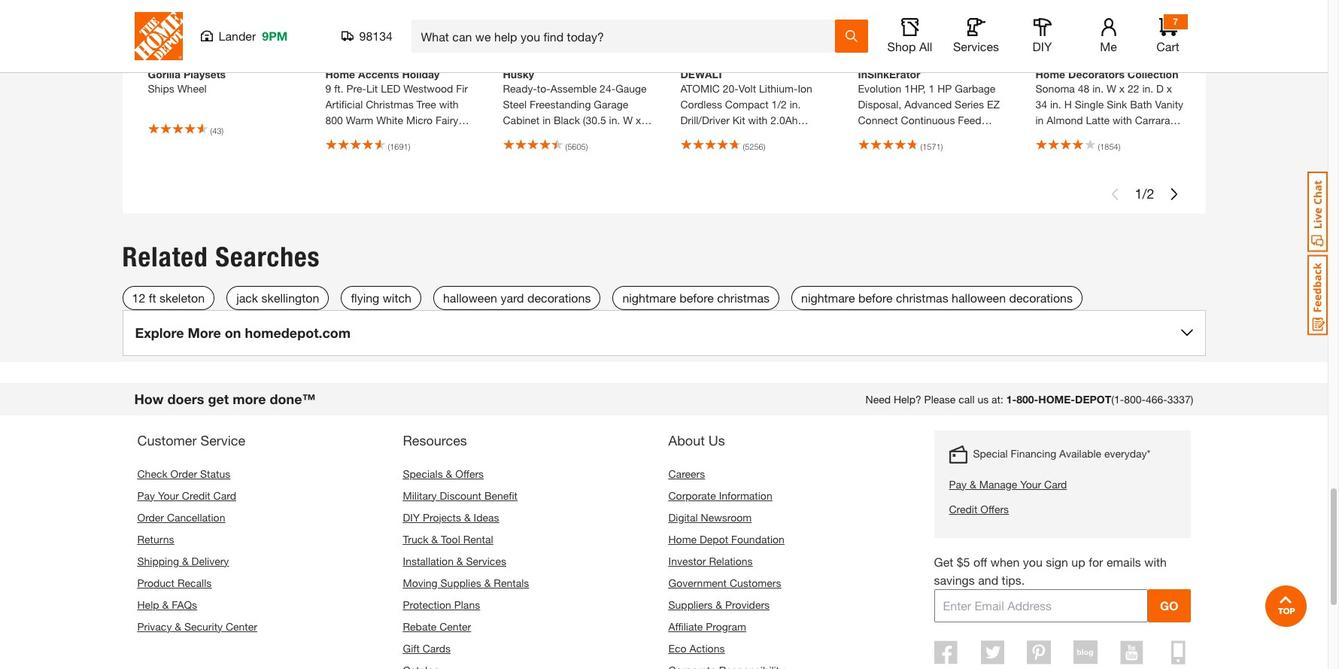 Task type: locate. For each thing, give the bounding box(es) containing it.
home up sonoma
[[1036, 67, 1066, 80]]

0 vertical spatial offers
[[456, 467, 484, 480]]

1 decorations from the left
[[528, 290, 591, 304]]

0 horizontal spatial services
[[466, 554, 506, 567]]

1 horizontal spatial offers
[[981, 502, 1009, 515]]

98134
[[359, 29, 393, 43]]

w up sink
[[1107, 82, 1117, 94]]

2 christmas from the left
[[896, 290, 949, 304]]

cards
[[423, 642, 451, 654]]

faqs
[[172, 598, 197, 611]]

atomic
[[681, 82, 720, 94]]

your down financing
[[1021, 478, 1042, 490]]

flying witch link
[[341, 286, 421, 310]]

& for shipping & delivery
[[182, 554, 189, 567]]

in. right 34
[[1051, 97, 1062, 110]]

0 vertical spatial 1
[[929, 82, 935, 94]]

order up the returns link
[[137, 511, 164, 523]]

product
[[137, 576, 175, 589]]

0 horizontal spatial center
[[226, 620, 257, 633]]

lithium-
[[759, 82, 798, 94]]

card down status
[[213, 489, 236, 502]]

0 vertical spatial w
[[1107, 82, 1117, 94]]

)
[[222, 125, 224, 135], [408, 141, 410, 151], [586, 141, 588, 151], [764, 141, 766, 151], [941, 141, 943, 151], [1119, 141, 1121, 151]]

call
[[959, 392, 975, 405]]

pay up credit offers
[[949, 478, 967, 490]]

home depot on twitter image
[[981, 640, 1005, 664]]

nightmare for nightmare before christmas
[[623, 290, 676, 304]]

returns
[[137, 532, 174, 545]]

privacy
[[137, 620, 172, 633]]

) left bag
[[764, 141, 766, 151]]

h
[[1065, 97, 1072, 110], [532, 129, 539, 142]]

& down 'government customers'
[[716, 598, 723, 611]]

projects
[[423, 511, 461, 523]]

connect
[[858, 113, 898, 126]]

gift
[[403, 642, 420, 654]]

1691
[[390, 141, 408, 151]]

1 horizontal spatial diy
[[1033, 39, 1052, 53]]

( down gorilla playsets ships wheel
[[210, 125, 212, 135]]

pay for pay & manage your card
[[949, 478, 967, 490]]

2 horizontal spatial home
[[1036, 67, 1066, 80]]

in. right 1/2 at right top
[[790, 97, 801, 110]]

product recalls
[[137, 576, 212, 589]]

christmas inside nightmare before christmas halloween decorations link
[[896, 290, 949, 304]]

how
[[134, 390, 164, 407]]

1 nightmare from the left
[[623, 290, 676, 304]]

customer service
[[137, 432, 245, 448]]

( down kit
[[743, 141, 745, 151]]

9 ft. pre-lit led westwood fir artificial christmas tree with 800 warm white micro fairy lights image
[[318, 0, 484, 57]]

services down 'rental'
[[466, 554, 506, 567]]

2 center from the left
[[440, 620, 471, 633]]

rental
[[463, 532, 493, 545]]

& for privacy & security center
[[175, 620, 181, 633]]

0 vertical spatial services
[[954, 39, 999, 53]]

offers up discount at the bottom of page
[[456, 467, 484, 480]]

how doers get more done™
[[134, 390, 316, 407]]

feedback link image
[[1308, 254, 1328, 336]]

careers
[[669, 467, 705, 480]]

and left bag
[[760, 129, 778, 142]]

home inside home accents holiday 9 ft. pre-lit led westwood fir artificial christmas tree with 800 warm white micro fairy lights
[[326, 67, 355, 80]]

diy up sonoma
[[1033, 39, 1052, 53]]

depot
[[1076, 392, 1112, 405]]

offers down manage
[[981, 502, 1009, 515]]

0 horizontal spatial nightmare
[[623, 290, 676, 304]]

shop all button
[[886, 18, 934, 54]]

( right waste
[[921, 141, 923, 151]]

in left black
[[543, 113, 551, 126]]

single
[[1075, 97, 1104, 110]]

) down playsets
[[222, 125, 224, 135]]

0 horizontal spatial pay
[[137, 489, 155, 502]]

0 horizontal spatial w
[[623, 113, 633, 126]]

1-
[[1007, 392, 1017, 405]]

1 horizontal spatial before
[[859, 290, 893, 304]]

0 horizontal spatial in
[[543, 113, 551, 126]]

0 horizontal spatial decorations
[[528, 290, 591, 304]]

moving supplies & rentals
[[403, 576, 529, 589]]

1 horizontal spatial 1
[[1135, 185, 1143, 202]]

( for assemble
[[566, 141, 568, 151]]

pay your credit card
[[137, 489, 236, 502]]

actions
[[690, 642, 725, 654]]

) down "micro"
[[408, 141, 410, 151]]

800- right depot
[[1124, 392, 1146, 405]]

ez
[[987, 97, 1000, 110]]

& left ideas
[[464, 511, 471, 523]]

home depot mobile apps image
[[1172, 640, 1186, 664]]

( down black
[[566, 141, 568, 151]]

) for husky ready-to-assemble 24-gauge steel freestanding garage cabinet in black (30.5 in. w x 72 in. h x 18.3 in. d)
[[586, 141, 588, 151]]

x left 18.3
[[542, 129, 548, 142]]

services button
[[952, 18, 1001, 54]]

home for sonoma
[[1036, 67, 1066, 80]]

& for truck & tool rental
[[432, 532, 438, 545]]

and
[[760, 129, 778, 142], [979, 572, 999, 587]]

battery,
[[681, 129, 717, 142]]

1 horizontal spatial nightmare
[[802, 290, 855, 304]]

plans
[[454, 598, 480, 611]]

Enter Email Address text field
[[934, 589, 1148, 622]]

1 left the 2
[[1135, 185, 1143, 202]]

1 horizontal spatial services
[[954, 39, 999, 53]]

with down sink
[[1113, 113, 1133, 126]]

& up the "military discount benefit" link
[[446, 467, 453, 480]]

0 horizontal spatial before
[[680, 290, 714, 304]]

) right top
[[1119, 141, 1121, 151]]

0 horizontal spatial halloween
[[443, 290, 497, 304]]

2 before from the left
[[859, 290, 893, 304]]

center
[[226, 620, 257, 633], [440, 620, 471, 633]]

x down gauge at the left
[[636, 113, 642, 126]]

home depot on pinterest image
[[1028, 640, 1051, 664]]

x
[[1120, 82, 1125, 94], [1167, 82, 1173, 94], [636, 113, 642, 126], [542, 129, 548, 142]]

supplies
[[441, 576, 481, 589]]

witch
[[383, 290, 412, 304]]

& left tool
[[432, 532, 438, 545]]

0 horizontal spatial christmas
[[718, 290, 770, 304]]

halloween yard decorations link
[[433, 286, 601, 310]]

manage
[[980, 478, 1018, 490]]

protection plans link
[[403, 598, 480, 611]]

w inside home decorators collection sonoma 48 in. w x 22 in. d x 34 in. h single sink bath vanity in almond latte with carrara marble top
[[1107, 82, 1117, 94]]

1 horizontal spatial h
[[1065, 97, 1072, 110]]

0 horizontal spatial h
[[532, 129, 539, 142]]

christmas for nightmare before christmas
[[718, 290, 770, 304]]

christmas inside nightmare before christmas link
[[718, 290, 770, 304]]

jack
[[236, 290, 258, 304]]

yard
[[501, 290, 524, 304]]

credit down "pay & manage your card"
[[949, 502, 978, 515]]

1 horizontal spatial 800-
[[1124, 392, 1146, 405]]

1 christmas from the left
[[718, 290, 770, 304]]

( 43 )
[[210, 125, 224, 135]]

) left d)
[[586, 141, 588, 151]]

w inside husky ready-to-assemble 24-gauge steel freestanding garage cabinet in black (30.5 in. w x 72 in. h x 18.3 in. d)
[[623, 113, 633, 126]]

home-
[[1039, 392, 1076, 405]]

0 horizontal spatial your
[[158, 489, 179, 502]]

security
[[184, 620, 223, 633]]

benefit
[[485, 489, 518, 502]]

credit up cancellation
[[182, 489, 211, 502]]

in inside home decorators collection sonoma 48 in. w x 22 in. d x 34 in. h single sink bath vanity in almond latte with carrara marble top
[[1036, 113, 1044, 126]]

nightmare inside nightmare before christmas halloween decorations link
[[802, 290, 855, 304]]

1 in from the left
[[543, 113, 551, 126]]

0 horizontal spatial 800-
[[1017, 392, 1039, 405]]

home depot blog image
[[1074, 640, 1098, 664]]

almond
[[1047, 113, 1083, 126]]

continuous
[[901, 113, 955, 126]]

get $5 off when you sign up for emails with savings and tips.
[[934, 554, 1167, 587]]

800- right at:
[[1017, 392, 1039, 405]]

your up 'order cancellation' 'link'
[[158, 489, 179, 502]]

1 horizontal spatial christmas
[[896, 290, 949, 304]]

1 vertical spatial credit
[[949, 502, 978, 515]]

atomic 20-volt lithium-ion cordless compact 1/2 in. drill/driver kit with 2.0ah battery, charger and bag image
[[673, 0, 839, 57]]

( 1691 )
[[388, 141, 410, 151]]

20-
[[723, 82, 739, 94]]

with inside get $5 off when you sign up for emails with savings and tips.
[[1145, 554, 1167, 569]]

1 before from the left
[[680, 290, 714, 304]]

affiliate program link
[[669, 620, 747, 633]]

home down digital
[[669, 532, 697, 545]]

vanity
[[1156, 97, 1184, 110]]

0 horizontal spatial home
[[326, 67, 355, 80]]

tree
[[417, 97, 436, 110]]

service
[[201, 432, 245, 448]]

services inside services button
[[954, 39, 999, 53]]

nightmare inside nightmare before christmas link
[[623, 290, 676, 304]]

offers
[[456, 467, 484, 480], [981, 502, 1009, 515]]

pay down check at the left bottom of the page
[[137, 489, 155, 502]]

explore
[[135, 324, 184, 341]]

check order status link
[[137, 467, 230, 480]]

) down continuous
[[941, 141, 943, 151]]

0 horizontal spatial offers
[[456, 467, 484, 480]]

home up ft.
[[326, 67, 355, 80]]

in. inside the dewalt atomic 20-volt lithium-ion cordless compact 1/2 in. drill/driver kit with 2.0ah battery, charger and bag
[[790, 97, 801, 110]]

product recalls link
[[137, 576, 212, 589]]

with
[[439, 97, 459, 110], [748, 113, 768, 126], [1113, 113, 1133, 126], [1145, 554, 1167, 569]]

digital newsroom
[[669, 511, 752, 523]]

w down garage
[[623, 113, 633, 126]]

1 horizontal spatial pay
[[949, 478, 967, 490]]

protection
[[403, 598, 451, 611]]

1 horizontal spatial and
[[979, 572, 999, 587]]

0 horizontal spatial diy
[[403, 511, 420, 523]]

( for wheel
[[210, 125, 212, 135]]

military discount benefit
[[403, 489, 518, 502]]

live chat image
[[1308, 172, 1328, 252]]

in down 34
[[1036, 113, 1044, 126]]

holiday
[[402, 67, 440, 80]]

1 800- from the left
[[1017, 392, 1039, 405]]

home for 9
[[326, 67, 355, 80]]

card up credit offers link
[[1045, 478, 1067, 490]]

gauge
[[616, 82, 647, 94]]

1 vertical spatial order
[[137, 511, 164, 523]]

and inside get $5 off when you sign up for emails with savings and tips.
[[979, 572, 999, 587]]

home inside home decorators collection sonoma 48 in. w x 22 in. d x 34 in. h single sink bath vanity in almond latte with carrara marble top
[[1036, 67, 1066, 80]]

2 in from the left
[[1036, 113, 1044, 126]]

off
[[974, 554, 988, 569]]

1 vertical spatial diy
[[403, 511, 420, 523]]

h down cabinet
[[532, 129, 539, 142]]

in. down garage
[[609, 113, 620, 126]]

warm
[[346, 113, 374, 126]]

What can we help you find today? search field
[[421, 20, 834, 52]]

in. left d
[[1143, 82, 1154, 94]]

0 horizontal spatial credit
[[182, 489, 211, 502]]

all
[[920, 39, 933, 53]]

center down plans
[[440, 620, 471, 633]]

westwood
[[404, 82, 453, 94]]

( for volt
[[743, 141, 745, 151]]

1 horizontal spatial w
[[1107, 82, 1117, 94]]

& for pay & manage your card
[[970, 478, 977, 490]]

diy inside button
[[1033, 39, 1052, 53]]

d)
[[588, 129, 598, 142]]

1 vertical spatial h
[[532, 129, 539, 142]]

before for nightmare before christmas halloween decorations
[[859, 290, 893, 304]]

1 horizontal spatial halloween
[[952, 290, 1006, 304]]

in
[[543, 113, 551, 126], [1036, 113, 1044, 126]]

1 inside insinkerator evolution 1hp, 1 hp garbage disposal, advanced series ez connect continuous feed food waste disposer
[[929, 82, 935, 94]]

1 horizontal spatial decorations
[[1010, 290, 1073, 304]]

carrara
[[1136, 113, 1171, 126]]

diy up truck
[[403, 511, 420, 523]]

0 horizontal spatial and
[[760, 129, 778, 142]]

nightmare
[[623, 290, 676, 304], [802, 290, 855, 304]]

in inside husky ready-to-assemble 24-gauge steel freestanding garage cabinet in black (30.5 in. w x 72 in. h x 18.3 in. d)
[[543, 113, 551, 126]]

1 horizontal spatial order
[[171, 467, 197, 480]]

0 horizontal spatial 1
[[929, 82, 935, 94]]

1 vertical spatial w
[[623, 113, 633, 126]]

home
[[326, 67, 355, 80], [1036, 67, 1066, 80], [669, 532, 697, 545]]

1571
[[923, 141, 941, 151]]

the home depot logo image
[[134, 12, 183, 60]]

and down off
[[979, 572, 999, 587]]

related
[[122, 240, 208, 273]]

with up fairy
[[439, 97, 459, 110]]

& down faqs
[[175, 620, 181, 633]]

1 vertical spatial and
[[979, 572, 999, 587]]

0 vertical spatial credit
[[182, 489, 211, 502]]

doers
[[167, 390, 204, 407]]

& right the help
[[162, 598, 169, 611]]

1 horizontal spatial in
[[1036, 113, 1044, 126]]

services up garbage
[[954, 39, 999, 53]]

home depot on youtube image
[[1121, 640, 1144, 664]]

with right kit
[[748, 113, 768, 126]]

order up pay your credit card
[[171, 467, 197, 480]]

white
[[376, 113, 403, 126]]

& up recalls
[[182, 554, 189, 567]]

special financing available everyday*
[[974, 447, 1151, 459]]

& up the supplies
[[457, 554, 463, 567]]

1 left the hp
[[929, 82, 935, 94]]

h inside husky ready-to-assemble 24-gauge steel freestanding garage cabinet in black (30.5 in. w x 72 in. h x 18.3 in. d)
[[532, 129, 539, 142]]

halloween
[[443, 290, 497, 304], [952, 290, 1006, 304]]

0 horizontal spatial order
[[137, 511, 164, 523]]

& left manage
[[970, 478, 977, 490]]

0 vertical spatial and
[[760, 129, 778, 142]]

done™
[[270, 390, 316, 407]]

( right top
[[1098, 141, 1100, 151]]

pay your credit card link
[[137, 489, 236, 502]]

nightmare before christmas halloween decorations link
[[792, 286, 1083, 310]]

h up almond
[[1065, 97, 1072, 110]]

0 vertical spatial diy
[[1033, 39, 1052, 53]]

2 nightmare from the left
[[802, 290, 855, 304]]

installation
[[403, 554, 454, 567]]

1 horizontal spatial center
[[440, 620, 471, 633]]

center right security
[[226, 620, 257, 633]]

with right the emails
[[1145, 554, 1167, 569]]

diy for diy
[[1033, 39, 1052, 53]]

freestanding
[[530, 97, 591, 110]]

( down white
[[388, 141, 390, 151]]

ships
[[148, 82, 174, 94]]

pay for pay your credit card
[[137, 489, 155, 502]]

0 vertical spatial h
[[1065, 97, 1072, 110]]

military discount benefit link
[[403, 489, 518, 502]]



Task type: describe. For each thing, give the bounding box(es) containing it.
investor relations
[[669, 554, 753, 567]]

charger
[[720, 129, 757, 142]]

ready-
[[503, 82, 537, 94]]

1 center from the left
[[226, 620, 257, 633]]

1 horizontal spatial card
[[1045, 478, 1067, 490]]

installation & services
[[403, 554, 506, 567]]

fairy
[[436, 113, 459, 126]]

1 horizontal spatial credit
[[949, 502, 978, 515]]

jack skellington link
[[227, 286, 329, 310]]

( 1854 )
[[1098, 141, 1121, 151]]

available
[[1060, 447, 1102, 459]]

truck
[[403, 532, 429, 545]]

shipping & delivery link
[[137, 554, 229, 567]]

for
[[1089, 554, 1104, 569]]

eco actions
[[669, 642, 725, 654]]

advanced
[[905, 97, 952, 110]]

with inside home accents holiday 9 ft. pre-lit led westwood fir artificial christmas tree with 800 warm white micro fairy lights
[[439, 97, 459, 110]]

2 800- from the left
[[1124, 392, 1146, 405]]

moving
[[403, 576, 438, 589]]

and inside the dewalt atomic 20-volt lithium-ion cordless compact 1/2 in. drill/driver kit with 2.0ah battery, charger and bag
[[760, 129, 778, 142]]

3337)
[[1168, 392, 1194, 405]]

ships wheel image
[[140, 0, 306, 57]]

evolution 1hp, 1 hp garbage disposal, advanced series ez connect continuous feed food waste disposer image
[[851, 0, 1016, 57]]

truck & tool rental
[[403, 532, 493, 545]]

flying
[[351, 290, 380, 304]]

drill/driver
[[681, 113, 730, 126]]

sonoma 48 in. w x 22 in. d x 34 in. h single sink bath vanity in almond latte with carrara marble top image
[[1028, 0, 1194, 57]]

installation & services link
[[403, 554, 506, 567]]

cancellation
[[167, 511, 225, 523]]

christmas for nightmare before christmas halloween decorations
[[896, 290, 949, 304]]

ready-to-assemble 24-gauge steel freestanding garage cabinet in black (30.5 in. w x 72 in. h x 18.3 in. d) image
[[496, 0, 661, 57]]

up
[[1072, 554, 1086, 569]]

about
[[669, 432, 705, 448]]

in. left d)
[[574, 129, 585, 142]]

before for nightmare before christmas
[[680, 290, 714, 304]]

gorilla
[[148, 67, 181, 80]]

( for sonoma
[[1098, 141, 1100, 151]]

cordless
[[681, 97, 722, 110]]

& left rentals
[[484, 576, 491, 589]]

program
[[706, 620, 747, 633]]

you
[[1023, 554, 1043, 569]]

dewalt atomic 20-volt lithium-ion cordless compact 1/2 in. drill/driver kit with 2.0ah battery, charger and bag
[[681, 67, 813, 142]]

1 vertical spatial offers
[[981, 502, 1009, 515]]

me
[[1100, 39, 1117, 53]]

shop
[[888, 39, 916, 53]]

bag
[[781, 129, 800, 142]]

0 horizontal spatial card
[[213, 489, 236, 502]]

government customers link
[[669, 576, 782, 589]]

ideas
[[474, 511, 499, 523]]

12 ft skeleton
[[132, 290, 205, 304]]

us
[[978, 392, 989, 405]]

( for 9
[[388, 141, 390, 151]]

43
[[212, 125, 222, 135]]

privacy & security center
[[137, 620, 257, 633]]

) for insinkerator evolution 1hp, 1 hp garbage disposal, advanced series ez connect continuous feed food waste disposer
[[941, 141, 943, 151]]

& for installation & services
[[457, 554, 463, 567]]

financing
[[1011, 447, 1057, 459]]

24-
[[600, 82, 616, 94]]

newsroom
[[701, 511, 752, 523]]

nightmare before christmas
[[623, 290, 770, 304]]

order cancellation link
[[137, 511, 225, 523]]

with inside the dewalt atomic 20-volt lithium-ion cordless compact 1/2 in. drill/driver kit with 2.0ah battery, charger and bag
[[748, 113, 768, 126]]

decorators
[[1069, 67, 1125, 80]]

& for specials & offers
[[446, 467, 453, 480]]

) for home decorators collection sonoma 48 in. w x 22 in. d x 34 in. h single sink bath vanity in almond latte with carrara marble top
[[1119, 141, 1121, 151]]

diy projects & ideas link
[[403, 511, 499, 523]]

) for gorilla playsets ships wheel
[[222, 125, 224, 135]]

check order status
[[137, 467, 230, 480]]

98134 button
[[341, 29, 393, 44]]

home depot on facebook image
[[935, 640, 958, 664]]

volt
[[739, 82, 756, 94]]

halloween yard decorations
[[443, 290, 591, 304]]

on
[[225, 324, 241, 341]]

dewalt
[[681, 67, 724, 80]]

this is the first slide image
[[1110, 188, 1122, 200]]

credit offers link
[[949, 501, 1151, 517]]

9
[[326, 82, 331, 94]]

more
[[233, 390, 266, 407]]

go button
[[1148, 589, 1191, 622]]

diy for diy projects & ideas
[[403, 511, 420, 523]]

fir
[[456, 82, 468, 94]]

depot
[[700, 532, 729, 545]]

& for help & faqs
[[162, 598, 169, 611]]

marble
[[1036, 129, 1069, 142]]

x left 22
[[1120, 82, 1125, 94]]

military
[[403, 489, 437, 502]]

( for 1
[[921, 141, 923, 151]]

help
[[137, 598, 159, 611]]

) for dewalt atomic 20-volt lithium-ion cordless compact 1/2 in. drill/driver kit with 2.0ah battery, charger and bag
[[764, 141, 766, 151]]

1 horizontal spatial home
[[669, 532, 697, 545]]

7
[[1173, 16, 1178, 27]]

x right d
[[1167, 82, 1173, 94]]

help & faqs
[[137, 598, 197, 611]]

( 1571 )
[[921, 141, 943, 151]]

nightmare for nightmare before christmas halloween decorations
[[802, 290, 855, 304]]

12
[[132, 290, 145, 304]]

( 5605 )
[[566, 141, 588, 151]]

credit offers
[[949, 502, 1009, 515]]

rebate
[[403, 620, 437, 633]]

lights
[[326, 129, 354, 142]]

800
[[326, 113, 343, 126]]

) for home accents holiday 9 ft. pre-lit led westwood fir artificial christmas tree with 800 warm white micro fairy lights
[[408, 141, 410, 151]]

home depot foundation
[[669, 532, 785, 545]]

explore more on homedepot.com button
[[122, 310, 1206, 356]]

with inside home decorators collection sonoma 48 in. w x 22 in. d x 34 in. h single sink bath vanity in almond latte with carrara marble top
[[1113, 113, 1133, 126]]

in. right the 48
[[1093, 82, 1104, 94]]

2 halloween from the left
[[952, 290, 1006, 304]]

status
[[200, 467, 230, 480]]

& for suppliers & providers
[[716, 598, 723, 611]]

0 vertical spatial order
[[171, 467, 197, 480]]

1 vertical spatial 1
[[1135, 185, 1143, 202]]

rebate center link
[[403, 620, 471, 633]]

food
[[858, 129, 883, 142]]

22
[[1128, 82, 1140, 94]]

corporate information
[[669, 489, 773, 502]]

special
[[974, 447, 1008, 459]]

h inside home decorators collection sonoma 48 in. w x 22 in. d x 34 in. h single sink bath vanity in almond latte with carrara marble top
[[1065, 97, 1072, 110]]

next slide image
[[1168, 188, 1180, 200]]

cabinet
[[503, 113, 540, 126]]

artificial
[[326, 97, 363, 110]]

about us
[[669, 432, 725, 448]]

2 decorations from the left
[[1010, 290, 1073, 304]]

in. right the "72"
[[518, 129, 529, 142]]

1 horizontal spatial your
[[1021, 478, 1042, 490]]

to-
[[537, 82, 551, 94]]

1 vertical spatial services
[[466, 554, 506, 567]]

1 halloween from the left
[[443, 290, 497, 304]]



Task type: vqa. For each thing, say whether or not it's contained in the screenshot.
ASPEN FLOORING Eclipse White Oak 1/2 in. T x 7.5 in. W Water Resistant Wire Brushed Engineered Hardwood Flooring (31.09 sqft/case)'s 4
no



